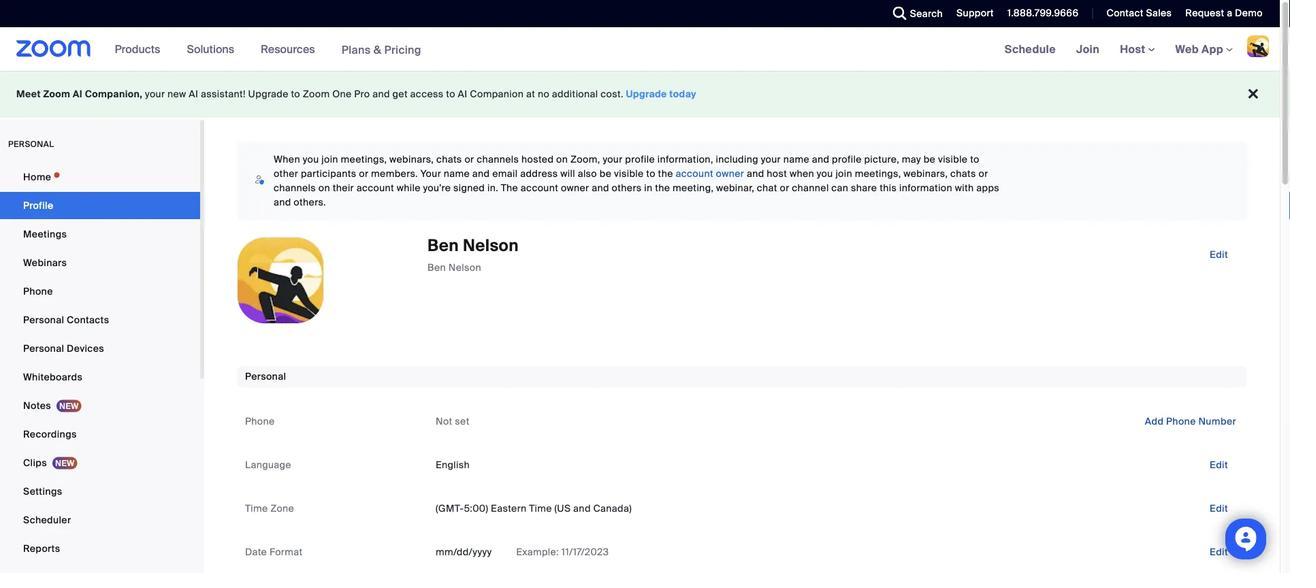 Task type: locate. For each thing, give the bounding box(es) containing it.
join
[[321, 153, 338, 166], [836, 167, 852, 180]]

you up 'channel'
[[817, 167, 833, 180]]

1 horizontal spatial join
[[836, 167, 852, 180]]

1 horizontal spatial channels
[[477, 153, 519, 166]]

example: 11/17/2023
[[514, 546, 609, 559]]

2 edit from the top
[[1210, 459, 1228, 471]]

account down members.
[[357, 182, 394, 194]]

0 vertical spatial you
[[303, 153, 319, 166]]

ai right "new"
[[189, 88, 198, 100]]

owner inside and host when you join meetings, webinars, chats or channels on their account while you're signed in. the account owner and others in the meeting, webinar, chat or channel can share this information with apps and others.
[[561, 182, 589, 194]]

1 horizontal spatial account
[[521, 182, 558, 194]]

1 horizontal spatial owner
[[716, 167, 744, 180]]

personal devices
[[23, 342, 104, 355]]

zoom right meet
[[43, 88, 70, 100]]

webinars, up information
[[904, 167, 948, 180]]

0 vertical spatial webinars,
[[389, 153, 434, 166]]

meetings, inside and host when you join meetings, webinars, chats or channels on their account while you're signed in. the account owner and others in the meeting, webinar, chat or channel can share this information with apps and others.
[[855, 167, 901, 180]]

channels inside and host when you join meetings, webinars, chats or channels on their account while you're signed in. the account owner and others in the meeting, webinar, chat or channel can share this information with apps and others.
[[274, 182, 316, 194]]

on up will
[[556, 153, 568, 166]]

clips
[[23, 456, 47, 469]]

profile up and host when you join meetings, webinars, chats or channels on their account while you're signed in. the account owner and others in the meeting, webinar, chat or channel can share this information with apps and others.
[[625, 153, 655, 166]]

owner up webinar,
[[716, 167, 744, 180]]

upgrade
[[248, 88, 288, 100], [626, 88, 667, 100]]

1 ben from the top
[[428, 235, 459, 256]]

others
[[612, 182, 642, 194]]

1 horizontal spatial webinars,
[[904, 167, 948, 180]]

1 vertical spatial webinars,
[[904, 167, 948, 180]]

2 horizontal spatial phone
[[1166, 415, 1196, 428]]

account up meeting,
[[676, 167, 713, 180]]

phone inside button
[[1166, 415, 1196, 428]]

may
[[902, 153, 921, 166]]

join up can
[[836, 167, 852, 180]]

1.888.799.9666 button up "schedule" link
[[1007, 7, 1079, 19]]

0 vertical spatial the
[[658, 167, 673, 180]]

1 vertical spatial personal
[[23, 342, 64, 355]]

support
[[956, 7, 994, 19]]

account owner
[[676, 167, 744, 180]]

0 horizontal spatial time
[[245, 502, 268, 515]]

1 edit from the top
[[1210, 248, 1228, 261]]

1 vertical spatial chats
[[950, 167, 976, 180]]

your up host
[[761, 153, 781, 166]]

meetings
[[23, 228, 67, 240]]

zoom logo image
[[16, 40, 91, 57]]

webinars,
[[389, 153, 434, 166], [904, 167, 948, 180]]

webinars
[[23, 256, 67, 269]]

5:00)
[[464, 502, 488, 515]]

contact sales link
[[1096, 0, 1175, 27], [1107, 7, 1172, 19]]

2 upgrade from the left
[[626, 88, 667, 100]]

be
[[924, 153, 935, 166], [600, 167, 612, 180]]

2 time from the left
[[529, 502, 552, 515]]

meetings, down picture,
[[855, 167, 901, 180]]

notes
[[23, 399, 51, 412]]

resources
[[261, 42, 315, 56]]

zoom left one
[[303, 88, 330, 100]]

personal contacts
[[23, 313, 109, 326]]

time zone
[[245, 502, 294, 515]]

1 horizontal spatial zoom
[[303, 88, 330, 100]]

date format
[[245, 546, 303, 559]]

companion,
[[85, 88, 143, 100]]

1 ai from the left
[[73, 88, 82, 100]]

join up participants
[[321, 153, 338, 166]]

format
[[270, 546, 303, 559]]

2 zoom from the left
[[303, 88, 330, 100]]

be right the also
[[600, 167, 612, 180]]

0 horizontal spatial phone
[[23, 285, 53, 297]]

0 vertical spatial be
[[924, 153, 935, 166]]

account
[[676, 167, 713, 180], [357, 182, 394, 194], [521, 182, 558, 194]]

channels down other
[[274, 182, 316, 194]]

your right zoom,
[[603, 153, 623, 166]]

1 vertical spatial channels
[[274, 182, 316, 194]]

request a demo
[[1185, 7, 1263, 19]]

phone right add
[[1166, 415, 1196, 428]]

phone inside personal menu 'menu'
[[23, 285, 53, 297]]

you inside when you join meetings, webinars, chats or channels hosted on zoom, your profile information, including your name and profile picture, may be visible to other participants or members. your name and email address will also be visible to the
[[303, 153, 319, 166]]

4 edit from the top
[[1210, 546, 1228, 559]]

you
[[303, 153, 319, 166], [817, 167, 833, 180]]

profile up can
[[832, 153, 862, 166]]

on down participants
[[318, 182, 330, 194]]

date
[[245, 546, 267, 559]]

0 horizontal spatial you
[[303, 153, 319, 166]]

1 vertical spatial owner
[[561, 182, 589, 194]]

sales
[[1146, 7, 1172, 19]]

share
[[851, 182, 877, 194]]

upgrade down product information navigation
[[248, 88, 288, 100]]

meet zoom ai companion, your new ai assistant! upgrade to zoom one pro and get access to ai companion at no additional cost. upgrade today
[[16, 88, 696, 100]]

with
[[955, 182, 974, 194]]

1 vertical spatial join
[[836, 167, 852, 180]]

reports link
[[0, 535, 200, 562]]

0 horizontal spatial your
[[145, 88, 165, 100]]

join inside and host when you join meetings, webinars, chats or channels on their account while you're signed in. the account owner and others in the meeting, webinar, chat or channel can share this information with apps and others.
[[836, 167, 852, 180]]

phone down webinars
[[23, 285, 53, 297]]

upgrade right cost.
[[626, 88, 667, 100]]

owner down will
[[561, 182, 589, 194]]

time left zone
[[245, 502, 268, 515]]

time left (us
[[529, 502, 552, 515]]

your left "new"
[[145, 88, 165, 100]]

0 vertical spatial on
[[556, 153, 568, 166]]

the
[[658, 167, 673, 180], [655, 182, 670, 194]]

0 vertical spatial channels
[[477, 153, 519, 166]]

you up participants
[[303, 153, 319, 166]]

2 ai from the left
[[189, 88, 198, 100]]

meetings, inside when you join meetings, webinars, chats or channels hosted on zoom, your profile information, including your name and profile picture, may be visible to other participants or members. your name and email address will also be visible to the
[[341, 153, 387, 166]]

0 horizontal spatial meetings,
[[341, 153, 387, 166]]

0 horizontal spatial chats
[[436, 153, 462, 166]]

devices
[[67, 342, 104, 355]]

2 edit button from the top
[[1199, 454, 1239, 476]]

to up the in
[[646, 167, 655, 180]]

chats up with
[[950, 167, 976, 180]]

0 horizontal spatial zoom
[[43, 88, 70, 100]]

0 vertical spatial ben
[[428, 235, 459, 256]]

access
[[410, 88, 444, 100]]

0 horizontal spatial name
[[444, 167, 470, 180]]

0 horizontal spatial on
[[318, 182, 330, 194]]

1 profile from the left
[[625, 153, 655, 166]]

0 horizontal spatial visible
[[614, 167, 644, 180]]

1 horizontal spatial your
[[603, 153, 623, 166]]

3 edit button from the top
[[1199, 498, 1239, 520]]

edit button
[[1199, 244, 1239, 265], [1199, 454, 1239, 476], [1199, 498, 1239, 520], [1199, 542, 1239, 563]]

channels up the email
[[477, 153, 519, 166]]

&
[[374, 42, 381, 57]]

1 zoom from the left
[[43, 88, 70, 100]]

phone up "language"
[[245, 415, 275, 428]]

the inside and host when you join meetings, webinars, chats or channels on their account while you're signed in. the account owner and others in the meeting, webinar, chat or channel can share this information with apps and others.
[[655, 182, 670, 194]]

product information navigation
[[105, 27, 432, 72]]

0 horizontal spatial channels
[[274, 182, 316, 194]]

on inside when you join meetings, webinars, chats or channels hosted on zoom, your profile information, including your name and profile picture, may be visible to other participants or members. your name and email address will also be visible to the
[[556, 153, 568, 166]]

to down resources dropdown button
[[291, 88, 300, 100]]

2 ben from the top
[[428, 261, 446, 274]]

visible up others
[[614, 167, 644, 180]]

2 horizontal spatial your
[[761, 153, 781, 166]]

or up the "signed"
[[465, 153, 474, 166]]

1 horizontal spatial profile
[[832, 153, 862, 166]]

0 vertical spatial join
[[321, 153, 338, 166]]

1 edit button from the top
[[1199, 244, 1239, 265]]

or up apps
[[979, 167, 988, 180]]

0 horizontal spatial profile
[[625, 153, 655, 166]]

picture,
[[864, 153, 899, 166]]

schedule link
[[994, 27, 1066, 71]]

channels inside when you join meetings, webinars, chats or channels hosted on zoom, your profile information, including your name and profile picture, may be visible to other participants or members. your name and email address will also be visible to the
[[477, 153, 519, 166]]

when
[[274, 153, 300, 166]]

1 vertical spatial you
[[817, 167, 833, 180]]

0 horizontal spatial join
[[321, 153, 338, 166]]

meetings navigation
[[994, 27, 1280, 72]]

1 horizontal spatial ai
[[189, 88, 198, 100]]

the inside when you join meetings, webinars, chats or channels hosted on zoom, your profile information, including your name and profile picture, may be visible to other participants or members. your name and email address will also be visible to the
[[658, 167, 673, 180]]

name up the "signed"
[[444, 167, 470, 180]]

phone link
[[0, 278, 200, 305]]

1 vertical spatial ben
[[428, 261, 446, 274]]

1 horizontal spatial on
[[556, 153, 568, 166]]

0 vertical spatial meetings,
[[341, 153, 387, 166]]

on inside and host when you join meetings, webinars, chats or channels on their account while you're signed in. the account owner and others in the meeting, webinar, chat or channel can share this information with apps and others.
[[318, 182, 330, 194]]

address
[[520, 167, 558, 180]]

host
[[1120, 42, 1148, 56]]

0 horizontal spatial ai
[[73, 88, 82, 100]]

add phone number
[[1145, 415, 1236, 428]]

1 horizontal spatial phone
[[245, 415, 275, 428]]

chats
[[436, 153, 462, 166], [950, 167, 976, 180]]

nelson
[[463, 235, 519, 256], [448, 261, 481, 274]]

2 profile from the left
[[832, 153, 862, 166]]

0 vertical spatial name
[[783, 153, 809, 166]]

the right the in
[[655, 182, 670, 194]]

and
[[373, 88, 390, 100], [812, 153, 829, 166], [472, 167, 490, 180], [747, 167, 764, 180], [592, 182, 609, 194], [274, 196, 291, 209], [573, 502, 591, 515]]

profile link
[[0, 192, 200, 219]]

0 vertical spatial chats
[[436, 153, 462, 166]]

1 horizontal spatial upgrade
[[626, 88, 667, 100]]

or
[[465, 153, 474, 166], [359, 167, 369, 180], [979, 167, 988, 180], [780, 182, 789, 194]]

edit user photo image
[[270, 274, 291, 287]]

1 horizontal spatial visible
[[938, 153, 968, 166]]

2 vertical spatial personal
[[245, 370, 286, 383]]

others.
[[294, 196, 326, 209]]

host button
[[1120, 42, 1155, 56]]

personal contacts link
[[0, 306, 200, 334]]

1 vertical spatial name
[[444, 167, 470, 180]]

ai left companion,
[[73, 88, 82, 100]]

chats up your
[[436, 153, 462, 166]]

1.888.799.9666 button up schedule
[[997, 0, 1082, 27]]

0 vertical spatial owner
[[716, 167, 744, 180]]

meetings, up members.
[[341, 153, 387, 166]]

web app button
[[1175, 42, 1233, 56]]

1 vertical spatial meetings,
[[855, 167, 901, 180]]

1 horizontal spatial you
[[817, 167, 833, 180]]

1 vertical spatial on
[[318, 182, 330, 194]]

2 horizontal spatial ai
[[458, 88, 467, 100]]

whiteboards
[[23, 371, 82, 383]]

and inside meet zoom ai companion, footer
[[373, 88, 390, 100]]

0 vertical spatial visible
[[938, 153, 968, 166]]

and right (us
[[573, 502, 591, 515]]

(gmt-5:00) eastern time (us and canada)
[[436, 502, 632, 515]]

banner
[[0, 27, 1280, 72]]

upgrade today link
[[626, 88, 696, 100]]

members.
[[371, 167, 418, 180]]

account down address
[[521, 182, 558, 194]]

3 edit from the top
[[1210, 502, 1228, 515]]

plans & pricing
[[341, 42, 421, 57]]

1 vertical spatial be
[[600, 167, 612, 180]]

webinars, up members.
[[389, 153, 434, 166]]

1 horizontal spatial time
[[529, 502, 552, 515]]

webinars, inside and host when you join meetings, webinars, chats or channels on their account while you're signed in. the account owner and others in the meeting, webinar, chat or channel can share this information with apps and others.
[[904, 167, 948, 180]]

owner
[[716, 167, 744, 180], [561, 182, 589, 194]]

0 vertical spatial personal
[[23, 313, 64, 326]]

0 horizontal spatial upgrade
[[248, 88, 288, 100]]

0 horizontal spatial owner
[[561, 182, 589, 194]]

edit for 4th edit button from the bottom
[[1210, 248, 1228, 261]]

web app
[[1175, 42, 1223, 56]]

on
[[556, 153, 568, 166], [318, 182, 330, 194]]

and left get
[[373, 88, 390, 100]]

when
[[790, 167, 814, 180]]

be right may
[[924, 153, 935, 166]]

name up when
[[783, 153, 809, 166]]

0 horizontal spatial account
[[357, 182, 394, 194]]

settings
[[23, 485, 62, 498]]

name
[[783, 153, 809, 166], [444, 167, 470, 180]]

the down "information,"
[[658, 167, 673, 180]]

home
[[23, 171, 51, 183]]

ai left companion
[[458, 88, 467, 100]]

and up when
[[812, 153, 829, 166]]

1 horizontal spatial chats
[[950, 167, 976, 180]]

0 horizontal spatial webinars,
[[389, 153, 434, 166]]

visible
[[938, 153, 968, 166], [614, 167, 644, 180]]

1 horizontal spatial meetings,
[[855, 167, 901, 180]]

1 vertical spatial the
[[655, 182, 670, 194]]

schedule
[[1005, 42, 1056, 56]]

visible up with
[[938, 153, 968, 166]]



Task type: describe. For each thing, give the bounding box(es) containing it.
apps
[[976, 182, 999, 194]]

profile
[[23, 199, 53, 212]]

add phone number button
[[1134, 411, 1247, 433]]

today
[[669, 88, 696, 100]]

2 horizontal spatial account
[[676, 167, 713, 180]]

clips link
[[0, 449, 200, 477]]

and left others.
[[274, 196, 291, 209]]

signed
[[453, 182, 485, 194]]

a
[[1227, 7, 1232, 19]]

contact
[[1107, 7, 1143, 19]]

and up in.
[[472, 167, 490, 180]]

contacts
[[67, 313, 109, 326]]

not
[[436, 415, 452, 428]]

user photo image
[[238, 238, 323, 323]]

webinar,
[[716, 182, 754, 194]]

0 vertical spatial nelson
[[463, 235, 519, 256]]

search
[[910, 7, 943, 20]]

not set
[[436, 415, 469, 428]]

will
[[560, 167, 575, 180]]

can
[[831, 182, 848, 194]]

solutions button
[[187, 27, 240, 71]]

profile picture image
[[1247, 35, 1269, 57]]

solutions
[[187, 42, 234, 56]]

edit for 1st edit button from the bottom
[[1210, 546, 1228, 559]]

including
[[716, 153, 758, 166]]

email
[[492, 167, 518, 180]]

you inside and host when you join meetings, webinars, chats or channels on their account while you're signed in. the account owner and others in the meeting, webinar, chat or channel can share this information with apps and others.
[[817, 167, 833, 180]]

zone
[[270, 502, 294, 515]]

the
[[501, 182, 518, 194]]

meet zoom ai companion, footer
[[0, 71, 1280, 118]]

personal for personal contacts
[[23, 313, 64, 326]]

settings link
[[0, 478, 200, 505]]

4 edit button from the top
[[1199, 542, 1239, 563]]

in
[[644, 182, 652, 194]]

personal
[[8, 139, 54, 149]]

account owner link
[[676, 167, 744, 180]]

or left members.
[[359, 167, 369, 180]]

(gmt-
[[436, 502, 464, 515]]

1 upgrade from the left
[[248, 88, 288, 100]]

personal for personal devices
[[23, 342, 64, 355]]

webinars link
[[0, 249, 200, 276]]

11/17/2023
[[561, 546, 609, 559]]

to up with
[[970, 153, 979, 166]]

eastern
[[491, 502, 527, 515]]

chats inside when you join meetings, webinars, chats or channels hosted on zoom, your profile information, including your name and profile picture, may be visible to other participants or members. your name and email address will also be visible to the
[[436, 153, 462, 166]]

when you join meetings, webinars, chats or channels hosted on zoom, your profile information, including your name and profile picture, may be visible to other participants or members. your name and email address will also be visible to the
[[274, 153, 979, 180]]

personal devices link
[[0, 335, 200, 362]]

1 time from the left
[[245, 502, 268, 515]]

pricing
[[384, 42, 421, 57]]

number
[[1198, 415, 1236, 428]]

1.888.799.9666
[[1007, 7, 1079, 19]]

personal menu menu
[[0, 163, 200, 564]]

cost.
[[601, 88, 623, 100]]

1 horizontal spatial name
[[783, 153, 809, 166]]

hosted
[[521, 153, 554, 166]]

zoom,
[[570, 153, 600, 166]]

banner containing products
[[0, 27, 1280, 72]]

language
[[245, 459, 291, 471]]

recordings link
[[0, 421, 200, 448]]

also
[[578, 167, 597, 180]]

webinars, inside when you join meetings, webinars, chats or channels hosted on zoom, your profile information, including your name and profile picture, may be visible to other participants or members. your name and email address will also be visible to the
[[389, 153, 434, 166]]

and down the also
[[592, 182, 609, 194]]

your inside meet zoom ai companion, footer
[[145, 88, 165, 100]]

no
[[538, 88, 549, 100]]

contact sales
[[1107, 7, 1172, 19]]

reports
[[23, 542, 60, 555]]

information
[[899, 182, 952, 194]]

1 vertical spatial nelson
[[448, 261, 481, 274]]

1 horizontal spatial be
[[924, 153, 935, 166]]

meetings link
[[0, 221, 200, 248]]

their
[[333, 182, 354, 194]]

meeting,
[[673, 182, 714, 194]]

app
[[1202, 42, 1223, 56]]

english
[[436, 459, 470, 471]]

join inside when you join meetings, webinars, chats or channels hosted on zoom, your profile information, including your name and profile picture, may be visible to other participants or members. your name and email address will also be visible to the
[[321, 153, 338, 166]]

this
[[880, 182, 897, 194]]

additional
[[552, 88, 598, 100]]

3 ai from the left
[[458, 88, 467, 100]]

assistant!
[[201, 88, 246, 100]]

companion
[[470, 88, 524, 100]]

notes link
[[0, 392, 200, 419]]

demo
[[1235, 7, 1263, 19]]

resources button
[[261, 27, 321, 71]]

one
[[332, 88, 352, 100]]

edit for third edit button from the top
[[1210, 502, 1228, 515]]

edit for second edit button
[[1210, 459, 1228, 471]]

set
[[455, 415, 469, 428]]

and up chat
[[747, 167, 764, 180]]

or down host
[[780, 182, 789, 194]]

to right access
[[446, 88, 455, 100]]

at
[[526, 88, 535, 100]]

0 horizontal spatial be
[[600, 167, 612, 180]]

chats inside and host when you join meetings, webinars, chats or channels on their account while you're signed in. the account owner and others in the meeting, webinar, chat or channel can share this information with apps and others.
[[950, 167, 976, 180]]

and host when you join meetings, webinars, chats or channels on their account while you're signed in. the account owner and others in the meeting, webinar, chat or channel can share this information with apps and others.
[[274, 167, 999, 209]]

join
[[1076, 42, 1100, 56]]

join link
[[1066, 27, 1110, 71]]

1 vertical spatial visible
[[614, 167, 644, 180]]

home link
[[0, 163, 200, 191]]

whiteboards link
[[0, 364, 200, 391]]

meet
[[16, 88, 41, 100]]

new
[[168, 88, 186, 100]]

request
[[1185, 7, 1224, 19]]

recordings
[[23, 428, 77, 440]]

(us
[[554, 502, 571, 515]]

products button
[[115, 27, 166, 71]]

you're
[[423, 182, 451, 194]]

participants
[[301, 167, 356, 180]]

canada)
[[593, 502, 632, 515]]

scheduler
[[23, 514, 71, 526]]

host
[[767, 167, 787, 180]]



Task type: vqa. For each thing, say whether or not it's contained in the screenshot.
Camera
no



